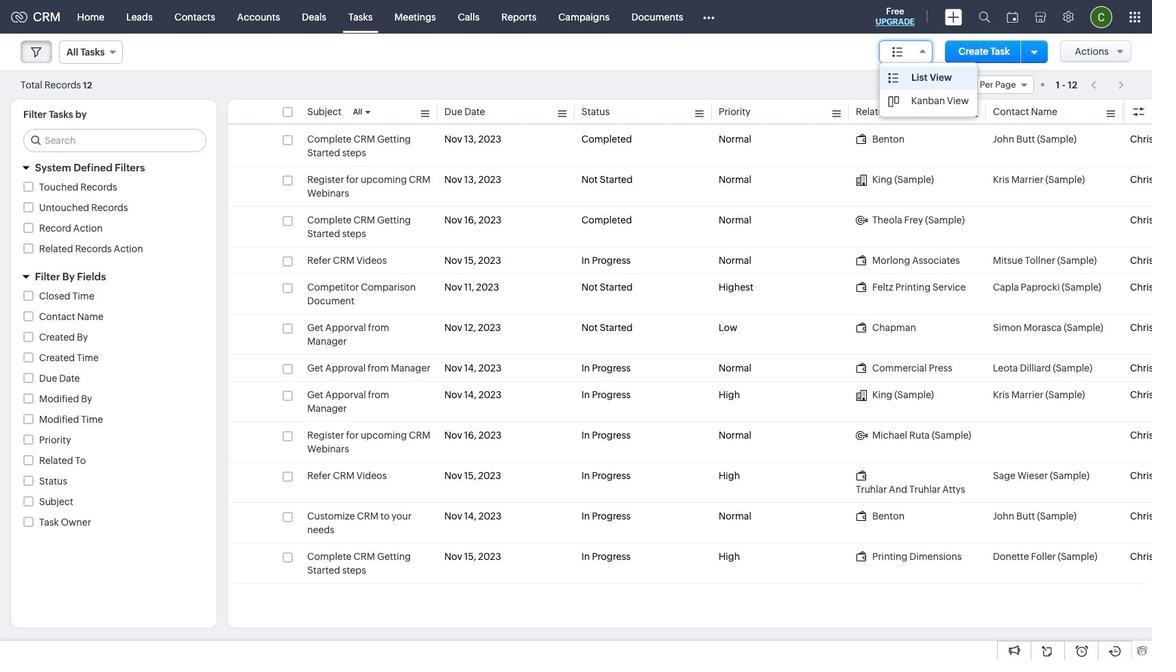 Task type: describe. For each thing, give the bounding box(es) containing it.
2 vertical spatial size image
[[888, 95, 899, 108]]

create menu element
[[937, 0, 971, 33]]

create menu image
[[945, 9, 963, 25]]

Search text field
[[24, 130, 206, 152]]

profile element
[[1083, 0, 1121, 33]]

calendar image
[[1007, 11, 1019, 22]]

0 vertical spatial size image
[[893, 46, 903, 58]]



Task type: vqa. For each thing, say whether or not it's contained in the screenshot.
logo
yes



Task type: locate. For each thing, give the bounding box(es) containing it.
None field
[[59, 40, 123, 64], [879, 40, 933, 63], [924, 75, 1034, 94], [59, 40, 123, 64], [879, 40, 933, 63], [924, 75, 1034, 94]]

profile image
[[1091, 6, 1113, 28]]

list box
[[880, 63, 977, 117]]

search element
[[971, 0, 999, 34]]

size image
[[893, 46, 903, 58], [888, 72, 899, 84], [888, 95, 899, 108]]

logo image
[[11, 11, 27, 22]]

1 vertical spatial size image
[[888, 72, 899, 84]]

row group
[[228, 126, 1153, 585]]

search image
[[979, 11, 991, 23]]

Other Modules field
[[695, 6, 724, 28]]

navigation
[[1085, 75, 1132, 95]]



